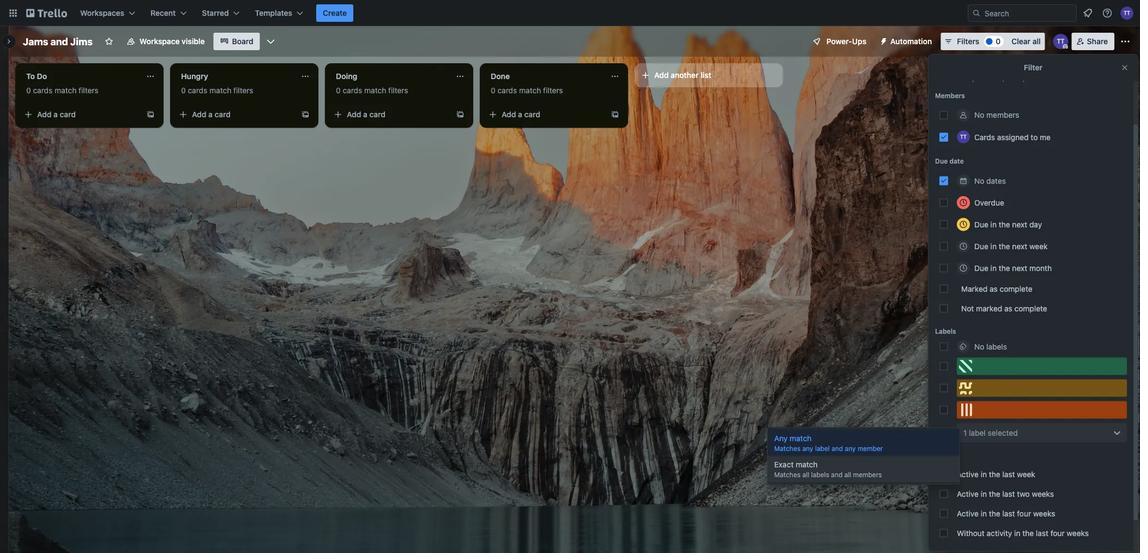 Task type: vqa. For each thing, say whether or not it's contained in the screenshot.
WITHOUT
yes



Task type: describe. For each thing, give the bounding box(es) containing it.
cards assigned to me
[[975, 132, 1051, 141]]

add a card button for doing
[[329, 106, 452, 123]]

last for four
[[1003, 509, 1016, 518]]

exact
[[775, 460, 794, 469]]

add another list
[[655, 71, 712, 80]]

assigned
[[998, 132, 1029, 141]]

cards for to do
[[33, 86, 53, 95]]

board link
[[214, 33, 260, 50]]

add a card button for done
[[484, 106, 607, 123]]

open information menu image
[[1103, 8, 1113, 19]]

a for done
[[518, 110, 523, 119]]

1 horizontal spatial terry turtle (terryturtle) image
[[1054, 34, 1069, 49]]

match for doing
[[364, 86, 386, 95]]

to do
[[26, 72, 47, 81]]

filter
[[1024, 63, 1043, 72]]

marked
[[977, 304, 1003, 313]]

0 notifications image
[[1082, 7, 1095, 20]]

To Do text field
[[20, 68, 140, 85]]

labels
[[936, 327, 957, 335]]

the for due in the next month
[[999, 263, 1011, 272]]

create from template… image
[[301, 110, 310, 119]]

1 vertical spatial four
[[1051, 528, 1065, 537]]

active for active in the last four weeks
[[957, 509, 979, 518]]

in for active in the last two weeks
[[981, 489, 987, 498]]

member
[[858, 445, 883, 452]]

add inside add another list button
[[655, 71, 669, 80]]

add for done
[[502, 110, 516, 119]]

0 for done
[[491, 86, 496, 95]]

0 cards match filters for done
[[491, 86, 563, 95]]

labels inside "exact match matches all labels and all members"
[[812, 471, 830, 478]]

card for hungry
[[215, 110, 231, 119]]

overdue
[[975, 198, 1005, 207]]

due date
[[936, 157, 964, 165]]

automation button
[[876, 33, 939, 50]]

due in the next day
[[975, 220, 1043, 229]]

a for hungry
[[208, 110, 213, 119]]

add for to do
[[37, 110, 52, 119]]

and down filter on the right of the page
[[1027, 75, 1038, 82]]

card for to do
[[60, 110, 76, 119]]

due for due in the next month
[[975, 263, 989, 272]]

next for day
[[1013, 220, 1028, 229]]

day
[[1030, 220, 1043, 229]]

month
[[1030, 263, 1052, 272]]

create button
[[316, 4, 354, 22]]

0 vertical spatial complete
[[1000, 284, 1033, 293]]

switch to… image
[[8, 8, 19, 19]]

create from template… image for done
[[611, 110, 620, 119]]

templates
[[255, 8, 292, 17]]

due for due in the next day
[[975, 220, 989, 229]]

color: orange, title: none element
[[957, 401, 1128, 418]]

power-ups
[[827, 37, 867, 46]]

create from template… image for doing
[[456, 110, 465, 119]]

1 label selected
[[964, 428, 1018, 437]]

add a card for doing
[[347, 110, 386, 119]]

color: yellow, title: none element
[[957, 379, 1128, 397]]

not
[[962, 304, 974, 313]]

active in the last week
[[957, 469, 1036, 478]]

more.
[[1039, 75, 1056, 82]]

workspaces button
[[74, 4, 142, 22]]

jams
[[23, 35, 48, 47]]

match for hungry
[[210, 86, 231, 95]]

clear all button
[[1008, 33, 1046, 50]]

color: green, title: none element
[[957, 357, 1128, 375]]

a for doing
[[363, 110, 368, 119]]

cards for done
[[498, 86, 517, 95]]

match for to do
[[55, 86, 77, 95]]

active for active in the last two weeks
[[957, 489, 979, 498]]

Doing text field
[[329, 68, 450, 85]]

templates button
[[249, 4, 310, 22]]

automation
[[891, 37, 932, 46]]

marked as complete
[[962, 284, 1033, 293]]

share
[[1088, 37, 1109, 46]]

filters for done
[[543, 86, 563, 95]]

dates
[[987, 176, 1007, 185]]

due for due in the next week
[[975, 241, 989, 250]]

0 cards match filters for to do
[[26, 86, 99, 95]]

filters for hungry
[[234, 86, 253, 95]]

0 vertical spatial labels
[[987, 342, 1008, 351]]

two
[[1018, 489, 1030, 498]]

active in the last four weeks
[[957, 509, 1056, 518]]

Done text field
[[484, 68, 604, 85]]

weeks for active in the last two weeks
[[1032, 489, 1055, 498]]

due in the next week
[[975, 241, 1048, 250]]

cards
[[975, 132, 996, 141]]

2 horizontal spatial terry turtle (terryturtle) image
[[1121, 7, 1134, 20]]

recent
[[151, 8, 176, 17]]

in for due in the next month
[[991, 263, 997, 272]]

1 horizontal spatial as
[[1005, 304, 1013, 313]]

clear
[[1012, 37, 1031, 46]]

0 vertical spatial four
[[1018, 509, 1032, 518]]

last down active in the last four weeks
[[1036, 528, 1049, 537]]

share button
[[1072, 33, 1115, 50]]

list
[[701, 71, 712, 80]]

marked
[[962, 284, 988, 293]]

starred
[[202, 8, 229, 17]]

ups
[[853, 37, 867, 46]]

visible
[[182, 37, 205, 46]]

doing
[[336, 72, 358, 81]]

jams and jims
[[23, 35, 93, 47]]

not marked as complete
[[962, 304, 1048, 313]]

active for active in the last week
[[957, 469, 979, 478]]

create from template… image for to do
[[146, 110, 155, 119]]

exact match matches all labels and all members
[[775, 460, 882, 478]]

cards for hungry
[[188, 86, 207, 95]]

weeks for active in the last four weeks
[[1034, 509, 1056, 518]]

no for no labels
[[975, 342, 985, 351]]

0 horizontal spatial terry turtle (terryturtle) image
[[957, 130, 970, 143]]

in for due in the next week
[[991, 241, 997, 250]]

Board name text field
[[17, 33, 98, 50]]

cards,
[[957, 75, 975, 82]]

no for no members
[[975, 110, 985, 119]]



Task type: locate. For each thing, give the bounding box(es) containing it.
create
[[323, 8, 347, 17]]

add a card button for to do
[[20, 106, 142, 123]]

members
[[936, 91, 966, 99]]

0 down hungry
[[181, 86, 186, 95]]

cards down do
[[33, 86, 53, 95]]

last for two
[[1003, 489, 1016, 498]]

week for due in the next week
[[1030, 241, 1048, 250]]

match for done
[[519, 86, 541, 95]]

add a card down hungry
[[192, 110, 231, 119]]

in down due in the next day
[[991, 241, 997, 250]]

and up "exact match matches all labels and all members"
[[832, 445, 844, 452]]

0 down to
[[26, 86, 31, 95]]

workspace visible
[[140, 37, 205, 46]]

1 vertical spatial no
[[975, 176, 985, 185]]

1 cards from the left
[[33, 86, 53, 95]]

0 horizontal spatial labels
[[812, 471, 830, 478]]

due
[[936, 157, 948, 165], [975, 220, 989, 229], [975, 241, 989, 250], [975, 263, 989, 272]]

add
[[655, 71, 669, 80], [37, 110, 52, 119], [192, 110, 206, 119], [347, 110, 361, 119], [502, 110, 516, 119]]

filters down hungry text field
[[234, 86, 253, 95]]

1
[[964, 428, 967, 437]]

any
[[775, 434, 788, 443]]

close popover image
[[1121, 63, 1130, 72]]

due left date
[[936, 157, 948, 165]]

members inside "exact match matches all labels and all members"
[[854, 471, 882, 478]]

1 vertical spatial matches
[[775, 471, 801, 478]]

terry turtle (terryturtle) image
[[1121, 7, 1134, 20], [1054, 34, 1069, 49], [957, 130, 970, 143]]

0 horizontal spatial any
[[803, 445, 814, 452]]

labels,
[[1007, 75, 1025, 82]]

4 card from the left
[[525, 110, 541, 119]]

2 vertical spatial no
[[975, 342, 985, 351]]

2 next from the top
[[1013, 241, 1028, 250]]

2 no from the top
[[975, 176, 985, 185]]

activity
[[936, 452, 960, 459]]

starred button
[[195, 4, 246, 22]]

match down doing text box
[[364, 86, 386, 95]]

due in the next month
[[975, 263, 1052, 272]]

activity
[[987, 528, 1013, 537]]

active up without
[[957, 509, 979, 518]]

active down active in the last week
[[957, 489, 979, 498]]

3 add a card from the left
[[347, 110, 386, 119]]

label inside any match matches any label and any member
[[816, 445, 830, 452]]

add a card button down doing text box
[[329, 106, 452, 123]]

2 add a card from the left
[[192, 110, 231, 119]]

add another list button
[[635, 63, 783, 87]]

week for active in the last week
[[1018, 469, 1036, 478]]

1 active from the top
[[957, 469, 979, 478]]

1 horizontal spatial labels
[[987, 342, 1008, 351]]

and inside text field
[[50, 35, 68, 47]]

workspace visible button
[[120, 33, 211, 50]]

last left two on the right
[[1003, 489, 1016, 498]]

0 cards match filters down hungry text field
[[181, 86, 253, 95]]

3 0 cards match filters from the left
[[336, 86, 408, 95]]

the for active in the last two weeks
[[989, 489, 1001, 498]]

to
[[26, 72, 35, 81]]

card for doing
[[370, 110, 386, 119]]

no members
[[975, 110, 1020, 119]]

add down do
[[37, 110, 52, 119]]

power-ups button
[[805, 33, 873, 50]]

active
[[957, 469, 979, 478], [957, 489, 979, 498], [957, 509, 979, 518]]

0 horizontal spatial members
[[854, 471, 882, 478]]

and inside any match matches any label and any member
[[832, 445, 844, 452]]

1 vertical spatial next
[[1013, 241, 1028, 250]]

four
[[1018, 509, 1032, 518], [1051, 528, 1065, 537]]

in for active in the last four weeks
[[981, 509, 987, 518]]

4 filters from the left
[[543, 86, 563, 95]]

1 add a card from the left
[[37, 110, 76, 119]]

filters down to do text box
[[79, 86, 99, 95]]

0 vertical spatial next
[[1013, 220, 1028, 229]]

0 horizontal spatial all
[[803, 471, 810, 478]]

0 horizontal spatial as
[[990, 284, 998, 293]]

0 cards match filters for hungry
[[181, 86, 253, 95]]

cards down the done
[[498, 86, 517, 95]]

a down hungry text field
[[208, 110, 213, 119]]

date
[[950, 157, 964, 165]]

1 any from the left
[[803, 445, 814, 452]]

the up the activity
[[989, 509, 1001, 518]]

no down marked at the right bottom of page
[[975, 342, 985, 351]]

board
[[232, 37, 254, 46]]

card down to do text box
[[60, 110, 76, 119]]

add down the done
[[502, 110, 516, 119]]

1 create from template… image from the left
[[146, 110, 155, 119]]

done
[[491, 72, 510, 81]]

match inside "exact match matches all labels and all members"
[[796, 460, 818, 469]]

hungry
[[181, 72, 208, 81]]

without
[[957, 528, 985, 537]]

add a card button down done 'text field'
[[484, 106, 607, 123]]

1 horizontal spatial create from template… image
[[456, 110, 465, 119]]

labels
[[987, 342, 1008, 351], [812, 471, 830, 478]]

in down overdue
[[991, 220, 997, 229]]

label right 1
[[969, 428, 986, 437]]

in for due in the next day
[[991, 220, 997, 229]]

primary element
[[0, 0, 1141, 26]]

match down done 'text field'
[[519, 86, 541, 95]]

1 vertical spatial terry turtle (terryturtle) image
[[1054, 34, 1069, 49]]

0 vertical spatial active
[[957, 469, 979, 478]]

members,
[[977, 75, 1005, 82]]

filters down doing text box
[[388, 86, 408, 95]]

another
[[671, 71, 699, 80]]

the up the 'active in the last two weeks'
[[989, 469, 1001, 478]]

active in the last two weeks
[[957, 489, 1055, 498]]

3 a from the left
[[363, 110, 368, 119]]

a for to do
[[54, 110, 58, 119]]

0 cards match filters down doing text box
[[336, 86, 408, 95]]

match right any at right bottom
[[790, 434, 812, 443]]

add down doing
[[347, 110, 361, 119]]

workspace
[[140, 37, 180, 46]]

card
[[60, 110, 76, 119], [215, 110, 231, 119], [370, 110, 386, 119], [525, 110, 541, 119]]

last up the 'active in the last two weeks'
[[1003, 469, 1016, 478]]

1 vertical spatial members
[[854, 471, 882, 478]]

next up due in the next month
[[1013, 241, 1028, 250]]

add down hungry
[[192, 110, 206, 119]]

0 vertical spatial as
[[990, 284, 998, 293]]

star or unstar board image
[[105, 37, 113, 46]]

4 add a card button from the left
[[484, 106, 607, 123]]

next
[[1013, 220, 1028, 229], [1013, 241, 1028, 250], [1013, 263, 1028, 272]]

labels down any match matches any label and any member
[[812, 471, 830, 478]]

2 vertical spatial terry turtle (terryturtle) image
[[957, 130, 970, 143]]

1 vertical spatial complete
[[1015, 304, 1048, 313]]

cards for doing
[[343, 86, 362, 95]]

week up two on the right
[[1018, 469, 1036, 478]]

2 horizontal spatial all
[[1033, 37, 1041, 46]]

add for doing
[[347, 110, 361, 119]]

1 vertical spatial week
[[1018, 469, 1036, 478]]

members up cards assigned to me
[[987, 110, 1020, 119]]

customize views image
[[266, 36, 276, 47]]

1 card from the left
[[60, 110, 76, 119]]

2 create from template… image from the left
[[456, 110, 465, 119]]

2 any from the left
[[845, 445, 856, 452]]

0 left clear
[[996, 37, 1001, 46]]

3 no from the top
[[975, 342, 985, 351]]

add for hungry
[[192, 110, 206, 119]]

no left dates
[[975, 176, 985, 185]]

members down member at right
[[854, 471, 882, 478]]

create from template… image
[[146, 110, 155, 119], [456, 110, 465, 119], [611, 110, 620, 119]]

in for active in the last week
[[981, 469, 987, 478]]

0 horizontal spatial create from template… image
[[146, 110, 155, 119]]

0 horizontal spatial label
[[816, 445, 830, 452]]

no labels
[[975, 342, 1008, 351]]

due up the marked
[[975, 263, 989, 272]]

due down overdue
[[975, 220, 989, 229]]

3 active from the top
[[957, 509, 979, 518]]

labels down 'not marked as complete'
[[987, 342, 1008, 351]]

0 down doing
[[336, 86, 341, 95]]

in up the marked as complete
[[991, 263, 997, 272]]

2 cards from the left
[[188, 86, 207, 95]]

the
[[999, 220, 1011, 229], [999, 241, 1011, 250], [999, 263, 1011, 272], [989, 469, 1001, 478], [989, 489, 1001, 498], [989, 509, 1001, 518], [1023, 528, 1034, 537]]

do
[[37, 72, 47, 81]]

next for month
[[1013, 263, 1028, 272]]

1 vertical spatial weeks
[[1034, 509, 1056, 518]]

cards down hungry
[[188, 86, 207, 95]]

in
[[991, 220, 997, 229], [991, 241, 997, 250], [991, 263, 997, 272], [981, 469, 987, 478], [981, 489, 987, 498], [981, 509, 987, 518], [1015, 528, 1021, 537]]

match down to do text box
[[55, 86, 77, 95]]

the down due in the next day
[[999, 241, 1011, 250]]

1 vertical spatial as
[[1005, 304, 1013, 313]]

card down hungry text field
[[215, 110, 231, 119]]

add a card button for hungry
[[175, 106, 297, 123]]

a down done 'text field'
[[518, 110, 523, 119]]

0 for doing
[[336, 86, 341, 95]]

1 add a card button from the left
[[20, 106, 142, 123]]

4 cards from the left
[[498, 86, 517, 95]]

0 cards match filters down to do text box
[[26, 86, 99, 95]]

me
[[1040, 132, 1051, 141]]

1 no from the top
[[975, 110, 985, 119]]

as
[[990, 284, 998, 293], [1005, 304, 1013, 313]]

2 add a card button from the left
[[175, 106, 297, 123]]

0 vertical spatial terry turtle (terryturtle) image
[[1121, 7, 1134, 20]]

the up due in the next week
[[999, 220, 1011, 229]]

filters for doing
[[388, 86, 408, 95]]

0 vertical spatial week
[[1030, 241, 1048, 250]]

workspaces
[[80, 8, 124, 17]]

matches
[[775, 445, 801, 452], [775, 471, 801, 478]]

4 0 cards match filters from the left
[[491, 86, 563, 95]]

add a card for done
[[502, 110, 541, 119]]

2 filters from the left
[[234, 86, 253, 95]]

to
[[1031, 132, 1038, 141]]

3 cards from the left
[[343, 86, 362, 95]]

match inside any match matches any label and any member
[[790, 434, 812, 443]]

0
[[996, 37, 1001, 46], [26, 86, 31, 95], [181, 86, 186, 95], [336, 86, 341, 95], [491, 86, 496, 95]]

1 0 cards match filters from the left
[[26, 86, 99, 95]]

terry turtle (terryturtle) image left share button
[[1054, 34, 1069, 49]]

0 cards match filters down done 'text field'
[[491, 86, 563, 95]]

in up the 'active in the last two weeks'
[[981, 469, 987, 478]]

matches down any at right bottom
[[775, 445, 801, 452]]

in right the activity
[[1015, 528, 1021, 537]]

the for due in the next week
[[999, 241, 1011, 250]]

1 vertical spatial label
[[816, 445, 830, 452]]

and left jims
[[50, 35, 68, 47]]

due down due in the next day
[[975, 241, 989, 250]]

1 horizontal spatial any
[[845, 445, 856, 452]]

matches down exact
[[775, 471, 801, 478]]

cards down doing
[[343, 86, 362, 95]]

show menu image
[[1121, 36, 1131, 47]]

0 vertical spatial no
[[975, 110, 985, 119]]

match down hungry text field
[[210, 86, 231, 95]]

card down done 'text field'
[[525, 110, 541, 119]]

members
[[987, 110, 1020, 119], [854, 471, 882, 478]]

1 next from the top
[[1013, 220, 1028, 229]]

match right exact
[[796, 460, 818, 469]]

card for done
[[525, 110, 541, 119]]

3 filters from the left
[[388, 86, 408, 95]]

last down the 'active in the last two weeks'
[[1003, 509, 1016, 518]]

all inside button
[[1033, 37, 1041, 46]]

the for due in the next day
[[999, 220, 1011, 229]]

any match matches any label and any member
[[775, 434, 883, 452]]

Hungry text field
[[175, 68, 295, 85]]

4 add a card from the left
[[502, 110, 541, 119]]

0 down the done
[[491, 86, 496, 95]]

2 0 cards match filters from the left
[[181, 86, 253, 95]]

filters
[[958, 37, 980, 46]]

1 filters from the left
[[79, 86, 99, 95]]

card down doing text box
[[370, 110, 386, 119]]

complete down the marked as complete
[[1015, 304, 1048, 313]]

0 vertical spatial weeks
[[1032, 489, 1055, 498]]

Search field
[[981, 5, 1077, 21]]

add a card button down hungry text field
[[175, 106, 297, 123]]

add a card button down to do text box
[[20, 106, 142, 123]]

3 card from the left
[[370, 110, 386, 119]]

4 a from the left
[[518, 110, 523, 119]]

week up the month
[[1030, 241, 1048, 250]]

recent button
[[144, 4, 193, 22]]

and
[[50, 35, 68, 47], [1027, 75, 1038, 82], [832, 445, 844, 452], [832, 471, 843, 478]]

2 horizontal spatial create from template… image
[[611, 110, 620, 119]]

sm image
[[876, 33, 891, 48]]

next left 'day'
[[1013, 220, 1028, 229]]

add a card
[[37, 110, 76, 119], [192, 110, 231, 119], [347, 110, 386, 119], [502, 110, 541, 119]]

the down active in the last week
[[989, 489, 1001, 498]]

3 next from the top
[[1013, 263, 1028, 272]]

week
[[1030, 241, 1048, 250], [1018, 469, 1036, 478]]

weeks
[[1032, 489, 1055, 498], [1034, 509, 1056, 518], [1067, 528, 1089, 537]]

as right the marked
[[990, 284, 998, 293]]

complete down due in the next month
[[1000, 284, 1033, 293]]

add a card down do
[[37, 110, 76, 119]]

1 matches from the top
[[775, 445, 801, 452]]

0 vertical spatial members
[[987, 110, 1020, 119]]

matches for exact
[[775, 471, 801, 478]]

the for active in the last four weeks
[[989, 509, 1001, 518]]

without activity in the last four weeks
[[957, 528, 1089, 537]]

no up cards
[[975, 110, 985, 119]]

no dates
[[975, 176, 1007, 185]]

back to home image
[[26, 4, 67, 22]]

matches inside "exact match matches all labels and all members"
[[775, 471, 801, 478]]

2 vertical spatial next
[[1013, 263, 1028, 272]]

due for due date
[[936, 157, 948, 165]]

add a card button
[[20, 106, 142, 123], [175, 106, 297, 123], [329, 106, 452, 123], [484, 106, 607, 123]]

matches inside any match matches any label and any member
[[775, 445, 801, 452]]

2 vertical spatial weeks
[[1067, 528, 1089, 537]]

as right marked at the right bottom of page
[[1005, 304, 1013, 313]]

and inside "exact match matches all labels and all members"
[[832, 471, 843, 478]]

add left 'another'
[[655, 71, 669, 80]]

no
[[975, 110, 985, 119], [975, 176, 985, 185], [975, 342, 985, 351]]

label up "exact match matches all labels and all members"
[[816, 445, 830, 452]]

no for no dates
[[975, 176, 985, 185]]

2 a from the left
[[208, 110, 213, 119]]

search cards, members, labels, and more.
[[936, 75, 1056, 82]]

last for week
[[1003, 469, 1016, 478]]

the for active in the last week
[[989, 469, 1001, 478]]

next for week
[[1013, 241, 1028, 250]]

any left member at right
[[845, 445, 856, 452]]

this member is an admin of this board. image
[[1064, 44, 1069, 49]]

filters down done 'text field'
[[543, 86, 563, 95]]

1 a from the left
[[54, 110, 58, 119]]

1 horizontal spatial four
[[1051, 528, 1065, 537]]

terry turtle (terryturtle) image left cards
[[957, 130, 970, 143]]

any
[[803, 445, 814, 452], [845, 445, 856, 452]]

0 vertical spatial matches
[[775, 445, 801, 452]]

and down any match matches any label and any member
[[832, 471, 843, 478]]

search
[[936, 75, 955, 82]]

in up without
[[981, 509, 987, 518]]

the right the activity
[[1023, 528, 1034, 537]]

2 vertical spatial active
[[957, 509, 979, 518]]

0 vertical spatial label
[[969, 428, 986, 437]]

add a card down doing
[[347, 110, 386, 119]]

the up the marked as complete
[[999, 263, 1011, 272]]

add a card for hungry
[[192, 110, 231, 119]]

0 for hungry
[[181, 86, 186, 95]]

2 card from the left
[[215, 110, 231, 119]]

3 add a card button from the left
[[329, 106, 452, 123]]

1 horizontal spatial all
[[845, 471, 852, 478]]

0 for to do
[[26, 86, 31, 95]]

a down to do text box
[[54, 110, 58, 119]]

filters for to do
[[79, 86, 99, 95]]

jims
[[70, 35, 93, 47]]

search image
[[973, 9, 981, 17]]

a
[[54, 110, 58, 119], [208, 110, 213, 119], [363, 110, 368, 119], [518, 110, 523, 119]]

1 vertical spatial active
[[957, 489, 979, 498]]

2 matches from the top
[[775, 471, 801, 478]]

a down doing text box
[[363, 110, 368, 119]]

next left the month
[[1013, 263, 1028, 272]]

1 horizontal spatial members
[[987, 110, 1020, 119]]

3 create from template… image from the left
[[611, 110, 620, 119]]

2 active from the top
[[957, 489, 979, 498]]

matches for any
[[775, 445, 801, 452]]

active down activity
[[957, 469, 979, 478]]

clear all
[[1012, 37, 1041, 46]]

1 vertical spatial labels
[[812, 471, 830, 478]]

any up "exact match matches all labels and all members"
[[803, 445, 814, 452]]

0 horizontal spatial four
[[1018, 509, 1032, 518]]

power-
[[827, 37, 853, 46]]

0 cards match filters for doing
[[336, 86, 408, 95]]

add a card down the done
[[502, 110, 541, 119]]

add a card for to do
[[37, 110, 76, 119]]

in down active in the last week
[[981, 489, 987, 498]]

1 horizontal spatial label
[[969, 428, 986, 437]]

terry turtle (terryturtle) image right open information menu icon
[[1121, 7, 1134, 20]]

selected
[[988, 428, 1018, 437]]

complete
[[1000, 284, 1033, 293], [1015, 304, 1048, 313]]



